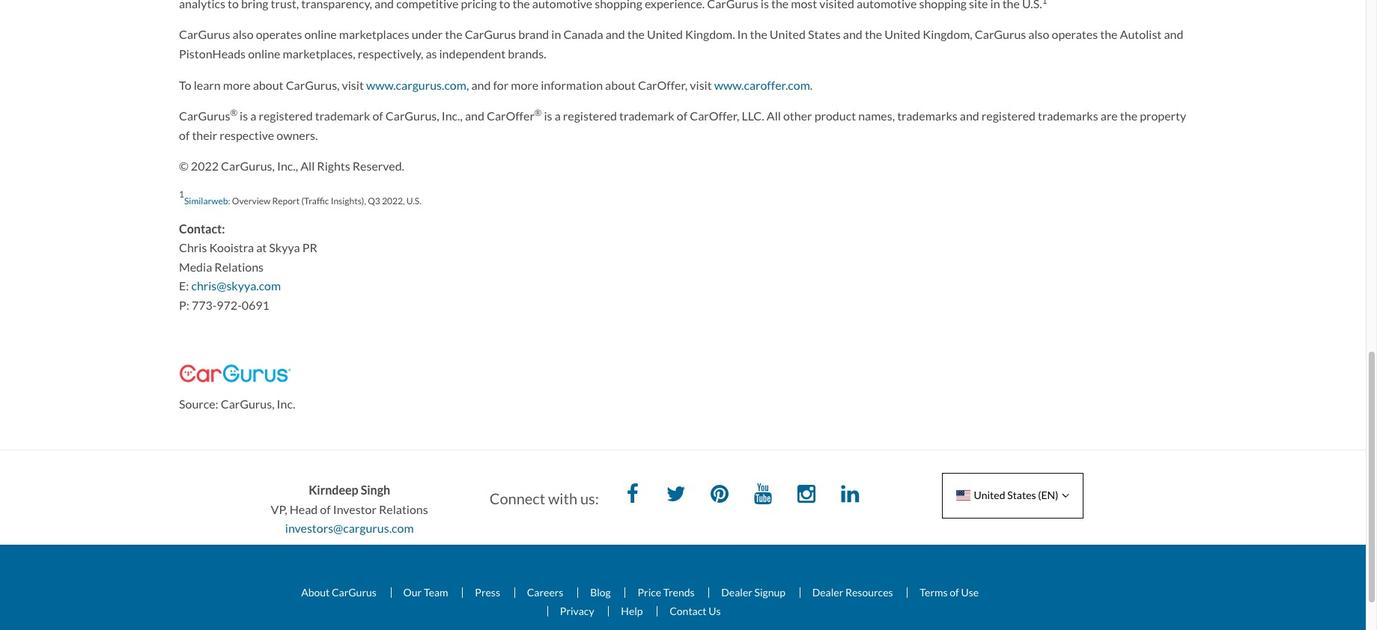 Task type: locate. For each thing, give the bounding box(es) containing it.
0 horizontal spatial trademark
[[315, 109, 370, 123]]

1 horizontal spatial states
[[1008, 489, 1036, 502]]

. left 'in'
[[733, 27, 735, 41]]

autolist
[[1120, 27, 1162, 41]]

www.cargurus.com
[[366, 78, 467, 92]]

about up respective
[[253, 78, 284, 92]]

names,
[[859, 109, 895, 123]]

1 kingdom from the left
[[685, 27, 733, 41]]

2 registered from the left
[[563, 109, 617, 123]]

0 vertical spatial online
[[304, 27, 337, 41]]

1 horizontal spatial dealer
[[813, 586, 844, 599]]

of inside terms of use privacy
[[950, 586, 959, 599]]

0 horizontal spatial all
[[300, 159, 315, 173]]

product
[[815, 109, 856, 123]]

our team
[[403, 586, 448, 599]]

their
[[192, 128, 217, 142]]

canada
[[564, 27, 603, 41]]

online
[[304, 27, 337, 41], [248, 46, 280, 61]]

trademarks right names,
[[897, 109, 958, 123]]

0 vertical spatial all
[[767, 109, 781, 123]]

. all other product names, trademarks and registered trademarks are the property of their respective owners.
[[179, 109, 1187, 142]]

0 horizontal spatial states
[[808, 27, 841, 41]]

0 horizontal spatial dealer
[[722, 586, 753, 599]]

to
[[179, 78, 192, 92]]

skyya
[[269, 241, 300, 255]]

caroffer, inside cargurus ® is a registered trademark of cargurus, inc. , and caroffer ® is a registered trademark of caroffer, llc
[[690, 109, 740, 123]]

1 vertical spatial states
[[1008, 489, 1036, 502]]

2 operates from the left
[[1052, 27, 1098, 41]]

price
[[638, 586, 662, 599]]

1 horizontal spatial caroffer,
[[690, 109, 740, 123]]

marketplaces,
[[283, 46, 356, 61]]

and inside also operates the autolist and pistonheads online marketplaces, respectively, as independent brands.
[[1164, 27, 1184, 41]]

visit down marketplaces,
[[342, 78, 364, 92]]

1 horizontal spatial trademarks
[[1038, 109, 1099, 123]]

1 horizontal spatial relations
[[379, 502, 428, 517]]

1 vertical spatial online
[[248, 46, 280, 61]]

rights
[[317, 159, 350, 173]]

investor
[[333, 502, 377, 517]]

0 horizontal spatial trademarks
[[897, 109, 958, 123]]

visit up . all other product names, trademarks and registered trademarks are the property of their respective owners.
[[690, 78, 712, 92]]

.
[[733, 27, 735, 41], [810, 78, 813, 92], [762, 109, 765, 123]]

is up respective
[[240, 109, 248, 123]]

2 visit from the left
[[690, 78, 712, 92]]

of down kirndeep
[[320, 502, 331, 517]]

0 vertical spatial cargurus,
[[386, 109, 439, 123]]

2 kingdom from the left
[[923, 27, 970, 41]]

online inside also operates the autolist and pistonheads online marketplaces, respectively, as independent brands.
[[248, 46, 280, 61]]

online right pistonheads
[[248, 46, 280, 61]]

. up other
[[810, 78, 813, 92]]

www.caroffer.com link
[[714, 78, 810, 92]]

0 horizontal spatial a
[[250, 109, 256, 123]]

0 horizontal spatial visit
[[342, 78, 364, 92]]

3 registered from the left
[[982, 109, 1036, 123]]

trademarks left are at the right top of page
[[1038, 109, 1099, 123]]

caroffer, left llc
[[690, 109, 740, 123]]

2 about from the left
[[605, 78, 636, 92]]

2 vertical spatial inc.
[[277, 397, 295, 412]]

inc.
[[442, 109, 460, 123], [277, 159, 296, 173], [277, 397, 295, 412]]

in
[[738, 27, 748, 41]]

0 horizontal spatial also
[[233, 27, 254, 41]]

information
[[541, 78, 603, 92]]

about
[[301, 586, 330, 599]]

1 horizontal spatial is
[[544, 109, 552, 123]]

dealer resources
[[813, 586, 893, 599]]

0 horizontal spatial more
[[223, 78, 251, 92]]

2 is from the left
[[544, 109, 552, 123]]

, inside cargurus ® is a registered trademark of cargurus, inc. , and caroffer ® is a registered trademark of caroffer, llc
[[460, 109, 463, 123]]

primary logo image
[[179, 365, 291, 383]]

is
[[240, 109, 248, 123], [544, 109, 552, 123]]

are
[[1101, 109, 1118, 123]]

0 horizontal spatial caroffer,
[[638, 78, 688, 92]]

contact:
[[179, 221, 225, 236]]

signup
[[755, 586, 786, 599]]

1 horizontal spatial online
[[304, 27, 337, 41]]

kirndeep
[[309, 483, 359, 497]]

0 vertical spatial caroffer,
[[638, 78, 688, 92]]

us image
[[956, 491, 970, 501]]

2 vertical spatial .
[[762, 109, 765, 123]]

to learn more about cargurus , visit www.cargurus.com , and for more information about caroffer, visit www.caroffer.com .
[[179, 78, 813, 92]]

1 horizontal spatial ®
[[535, 107, 542, 118]]

0 horizontal spatial online
[[248, 46, 280, 61]]

0 horizontal spatial .
[[733, 27, 735, 41]]

also inside also operates the autolist and pistonheads online marketplaces, respectively, as independent brands.
[[1029, 27, 1050, 41]]

0 horizontal spatial kingdom
[[685, 27, 733, 41]]

vp,
[[271, 502, 287, 517]]

trademark
[[315, 109, 370, 123], [620, 109, 675, 123]]

® up respective
[[230, 107, 237, 118]]

0 horizontal spatial is
[[240, 109, 248, 123]]

chris@skyya.com
[[191, 279, 281, 293]]

respective
[[220, 128, 274, 142]]

price trends
[[638, 586, 695, 599]]

united states (en) button
[[943, 473, 1084, 519]]

0691
[[242, 298, 270, 312]]

0 horizontal spatial about
[[253, 78, 284, 92]]

in
[[552, 27, 561, 41]]

terms of use privacy
[[560, 586, 979, 618]]

1 horizontal spatial also
[[1029, 27, 1050, 41]]

relations inside the contact: chris kooistra at skyya pr media relations e: chris@skyya.com p: 773-972-0691
[[214, 260, 264, 274]]

1 horizontal spatial all
[[767, 109, 781, 123]]

operates left autolist
[[1052, 27, 1098, 41]]

2 dealer from the left
[[813, 586, 844, 599]]

0 vertical spatial inc.
[[442, 109, 460, 123]]

about
[[253, 78, 284, 92], [605, 78, 636, 92]]

. down the www.caroffer.com
[[762, 109, 765, 123]]

about cargurus link
[[289, 586, 389, 599]]

inc. down primary logo
[[277, 397, 295, 412]]

llc
[[742, 109, 762, 123]]

(en)
[[1038, 489, 1059, 502]]

1 operates from the left
[[256, 27, 302, 41]]

privacy
[[560, 605, 594, 618]]

1 also from the left
[[233, 27, 254, 41]]

1 horizontal spatial more
[[511, 78, 539, 92]]

0 vertical spatial relations
[[214, 260, 264, 274]]

united states (en)
[[974, 489, 1059, 502]]

blog
[[590, 586, 611, 599]]

operates
[[256, 27, 302, 41], [1052, 27, 1098, 41]]

1 vertical spatial relations
[[379, 502, 428, 517]]

cargurus, down respective
[[221, 159, 275, 173]]

1 horizontal spatial kingdom
[[923, 27, 970, 41]]

1 vertical spatial all
[[300, 159, 315, 173]]

0 horizontal spatial ®
[[230, 107, 237, 118]]

1 registered from the left
[[259, 109, 313, 123]]

visit
[[342, 78, 364, 92], [690, 78, 712, 92]]

® down information
[[535, 107, 542, 118]]

more
[[223, 78, 251, 92], [511, 78, 539, 92]]

more right learn
[[223, 78, 251, 92]]

similarweb
[[184, 195, 228, 207]]

cargurus, down www.cargurus.com
[[386, 109, 439, 123]]

1 horizontal spatial visit
[[690, 78, 712, 92]]

online up marketplaces,
[[304, 27, 337, 41]]

dealer left resources
[[813, 586, 844, 599]]

contact us
[[670, 605, 721, 618]]

0 horizontal spatial registered
[[259, 109, 313, 123]]

and
[[606, 27, 625, 41], [843, 27, 863, 41], [1164, 27, 1184, 41], [471, 78, 491, 92], [465, 109, 485, 123], [960, 109, 980, 123]]

of left llc
[[677, 109, 688, 123]]

is right caroffer
[[544, 109, 552, 123]]

kingdom
[[685, 27, 733, 41], [923, 27, 970, 41]]

of left use
[[950, 586, 959, 599]]

team
[[424, 586, 448, 599]]

2 horizontal spatial registered
[[982, 109, 1036, 123]]

a up respective
[[250, 109, 256, 123]]

chris@skyya.com link
[[191, 279, 281, 293]]

2 trademarks from the left
[[1038, 109, 1099, 123]]

dealer for dealer resources
[[813, 586, 844, 599]]

the
[[445, 27, 463, 41], [627, 27, 645, 41], [750, 27, 768, 41], [865, 27, 883, 41], [1101, 27, 1118, 41], [1120, 109, 1138, 123]]

and inside . all other product names, trademarks and registered trademarks are the property of their respective owners.
[[960, 109, 980, 123]]

cargurus, down primary logo
[[221, 397, 275, 412]]

press
[[475, 586, 500, 599]]

0 horizontal spatial operates
[[256, 27, 302, 41]]

registered inside . all other product names, trademarks and registered trademarks are the property of their respective owners.
[[982, 109, 1036, 123]]

caroffer, down also operates the autolist and pistonheads online marketplaces, respectively, as independent brands.
[[638, 78, 688, 92]]

united
[[647, 27, 683, 41], [770, 27, 806, 41], [885, 27, 921, 41], [974, 489, 1006, 502]]

about right information
[[605, 78, 636, 92]]

1 dealer from the left
[[722, 586, 753, 599]]

operates up marketplaces,
[[256, 27, 302, 41]]

trademarks
[[897, 109, 958, 123], [1038, 109, 1099, 123]]

relations down singh
[[379, 502, 428, 517]]

1 horizontal spatial registered
[[563, 109, 617, 123]]

1 horizontal spatial trademark
[[620, 109, 675, 123]]

relations up the chris@skyya.com link
[[214, 260, 264, 274]]

1 horizontal spatial a
[[555, 109, 561, 123]]

a down information
[[555, 109, 561, 123]]

pinterest image
[[705, 481, 735, 511]]

of
[[373, 109, 383, 123], [677, 109, 688, 123], [179, 128, 190, 142], [320, 502, 331, 517], [950, 586, 959, 599]]

blog link
[[578, 586, 623, 599]]

q3
[[368, 195, 380, 207]]

1 vertical spatial caroffer,
[[690, 109, 740, 123]]

source: cargurus, inc.
[[179, 397, 295, 412]]

inc. down www.cargurus.com link
[[442, 109, 460, 123]]

a
[[250, 109, 256, 123], [555, 109, 561, 123]]

all right llc
[[767, 109, 781, 123]]

0 horizontal spatial relations
[[214, 260, 264, 274]]

states inside popup button
[[1008, 489, 1036, 502]]

all inside . all other product names, trademarks and registered trademarks are the property of their respective owners.
[[767, 109, 781, 123]]

more right for at the left of page
[[511, 78, 539, 92]]

1 ® from the left
[[230, 107, 237, 118]]

all left rights
[[300, 159, 315, 173]]

cargurus
[[179, 27, 230, 41], [465, 27, 516, 41], [975, 27, 1026, 41], [286, 78, 337, 92], [179, 109, 230, 123], [332, 586, 377, 599]]

2 horizontal spatial .
[[810, 78, 813, 92]]

instagram image
[[792, 481, 822, 511]]

of inside . all other product names, trademarks and registered trademarks are the property of their respective owners.
[[179, 128, 190, 142]]

also operates the autolist and pistonheads online marketplaces, respectively, as independent brands.
[[179, 27, 1184, 61]]

1 horizontal spatial .
[[762, 109, 765, 123]]

marketplaces
[[339, 27, 409, 41]]

®
[[230, 107, 237, 118], [535, 107, 542, 118]]

of left their
[[179, 128, 190, 142]]

2 also from the left
[[1029, 27, 1050, 41]]

972-
[[217, 298, 242, 312]]

1 horizontal spatial operates
[[1052, 27, 1098, 41]]

dealer signup link
[[709, 586, 798, 599]]

inc. down owners.
[[277, 159, 296, 173]]

1 visit from the left
[[342, 78, 364, 92]]

careers link
[[514, 586, 576, 599]]

dealer left signup
[[722, 586, 753, 599]]

dealer for dealer signup
[[722, 586, 753, 599]]

at
[[256, 241, 267, 255]]

1 horizontal spatial about
[[605, 78, 636, 92]]

0 vertical spatial states
[[808, 27, 841, 41]]



Task type: vqa. For each thing, say whether or not it's contained in the screenshot.
the middle Inc.
yes



Task type: describe. For each thing, give the bounding box(es) containing it.
1 trademarks from the left
[[897, 109, 958, 123]]

linkedin image
[[835, 481, 865, 511]]

inc. inside cargurus ® is a registered trademark of cargurus, inc. , and caroffer ® is a registered trademark of caroffer, llc
[[442, 109, 460, 123]]

u.s.
[[407, 195, 422, 207]]

youtube image
[[748, 481, 778, 511]]

2022,
[[382, 195, 405, 207]]

similarweb link
[[184, 195, 228, 207]]

operates inside also operates the autolist and pistonheads online marketplaces, respectively, as independent brands.
[[1052, 27, 1098, 41]]

contact us link
[[657, 605, 733, 618]]

press link
[[462, 586, 512, 599]]

chris
[[179, 241, 207, 255]]

reserved.
[[353, 159, 404, 173]]

relations inside kirndeep singh vp, head of investor relations investors@cargurus.com
[[379, 502, 428, 517]]

kooistra
[[209, 241, 254, 255]]

p:
[[179, 298, 189, 312]]

1 more from the left
[[223, 78, 251, 92]]

investors@cargurus.com
[[285, 522, 414, 536]]

insights),
[[331, 195, 366, 207]]

1 trademark from the left
[[315, 109, 370, 123]]

our
[[403, 586, 422, 599]]

connect with us element
[[490, 481, 877, 511]]

1 vertical spatial .
[[810, 78, 813, 92]]

dealer resources link
[[800, 586, 905, 599]]

investors@cargurus.com link
[[285, 522, 414, 536]]

respectively,
[[358, 46, 423, 61]]

media
[[179, 260, 212, 274]]

of down www.cargurus.com link
[[373, 109, 383, 123]]

cargurus inside cargurus ® is a registered trademark of cargurus, inc. , and caroffer ® is a registered trademark of caroffer, llc
[[179, 109, 230, 123]]

us:
[[580, 490, 599, 508]]

careers
[[527, 586, 564, 599]]

facebook image
[[618, 481, 648, 511]]

:
[[228, 195, 230, 207]]

with
[[548, 490, 578, 508]]

pistonheads
[[179, 46, 246, 61]]

cargurus, inside cargurus ® is a registered trademark of cargurus, inc. , and caroffer ® is a registered trademark of caroffer, llc
[[386, 109, 439, 123]]

1 is from the left
[[240, 109, 248, 123]]

773-
[[192, 298, 217, 312]]

terms of use link
[[907, 586, 991, 599]]

help
[[621, 605, 643, 618]]

. inside . all other product names, trademarks and registered trademarks are the property of their respective owners.
[[762, 109, 765, 123]]

overview
[[232, 195, 271, 207]]

under
[[412, 27, 443, 41]]

as
[[426, 46, 437, 61]]

2 more from the left
[[511, 78, 539, 92]]

contact
[[670, 605, 707, 618]]

twitter image
[[661, 481, 691, 511]]

us
[[709, 605, 721, 618]]

0 vertical spatial .
[[733, 27, 735, 41]]

source:
[[179, 397, 218, 412]]

connect
[[490, 490, 545, 508]]

2 ® from the left
[[535, 107, 542, 118]]

independent
[[439, 46, 506, 61]]

united inside popup button
[[974, 489, 1006, 502]]

brand
[[518, 27, 549, 41]]

1 a from the left
[[250, 109, 256, 123]]

caroffer
[[487, 109, 535, 123]]

www.cargurus.com link
[[366, 78, 467, 92]]

dealer signup
[[722, 586, 786, 599]]

www.caroffer.com
[[714, 78, 810, 92]]

the inside . all other product names, trademarks and registered trademarks are the property of their respective owners.
[[1120, 109, 1138, 123]]

e:
[[179, 279, 189, 293]]

(traffic
[[301, 195, 329, 207]]

connect with us:
[[490, 490, 599, 508]]

singh
[[361, 483, 390, 497]]

owners.
[[277, 128, 318, 142]]

our team link
[[391, 586, 460, 599]]

2 trademark from the left
[[620, 109, 675, 123]]

©
[[179, 159, 189, 173]]

other
[[783, 109, 812, 123]]

cargurus ® is a registered trademark of cargurus, inc. , and caroffer ® is a registered trademark of caroffer, llc
[[179, 107, 762, 123]]

contact: chris kooistra at skyya pr media relations e: chris@skyya.com p: 773-972-0691
[[179, 221, 318, 312]]

2022
[[191, 159, 219, 173]]

property
[[1140, 109, 1187, 123]]

2 a from the left
[[555, 109, 561, 123]]

for
[[493, 78, 509, 92]]

brands.
[[508, 46, 547, 61]]

and inside cargurus ® is a registered trademark of cargurus, inc. , and caroffer ® is a registered trademark of caroffer, llc
[[465, 109, 485, 123]]

help link
[[608, 605, 655, 618]]

cargurus also operates online marketplaces under the cargurus brand in canada and the united kingdom . in the united states and the united kingdom , cargurus
[[179, 27, 1026, 41]]

1 about from the left
[[253, 78, 284, 92]]

about cargurus
[[301, 586, 377, 599]]

privacy link
[[547, 605, 606, 618]]

report
[[272, 195, 300, 207]]

1
[[179, 189, 184, 200]]

1 vertical spatial cargurus,
[[221, 159, 275, 173]]

2 vertical spatial cargurus,
[[221, 397, 275, 412]]

of inside kirndeep singh vp, head of investor relations investors@cargurus.com
[[320, 502, 331, 517]]

the inside also operates the autolist and pistonheads online marketplaces, respectively, as independent brands.
[[1101, 27, 1118, 41]]

trends
[[664, 586, 695, 599]]

head
[[290, 502, 318, 517]]

1 similarweb : overview report (traffic insights), q3 2022, u.s.
[[179, 189, 422, 207]]

resources
[[846, 586, 893, 599]]

1 vertical spatial inc.
[[277, 159, 296, 173]]

learn
[[194, 78, 221, 92]]



